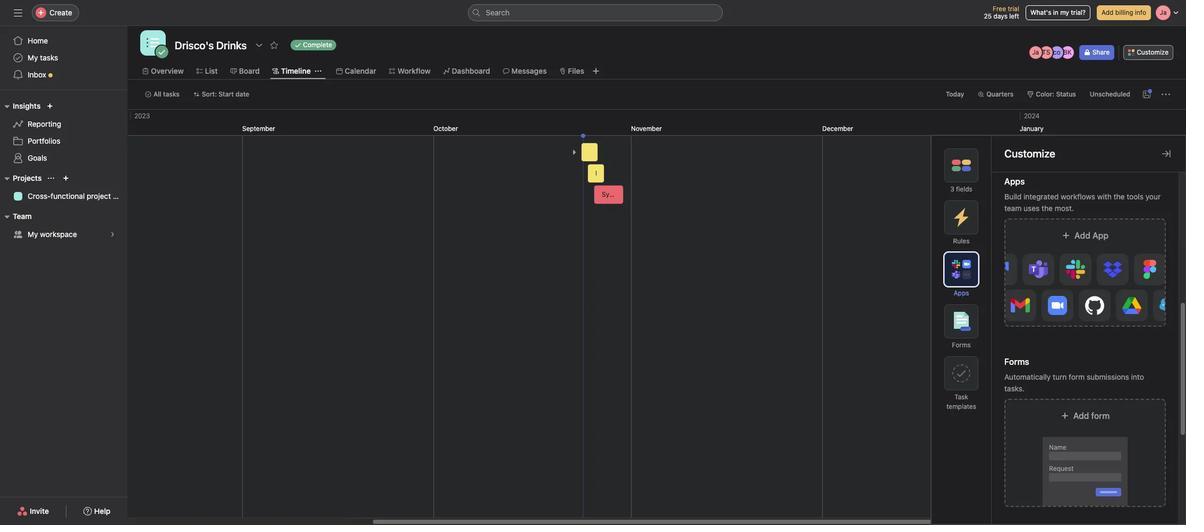 Task type: describe. For each thing, give the bounding box(es) containing it.
project
[[87, 192, 111, 201]]

add billing info
[[1102, 8, 1146, 16]]

turn
[[1053, 373, 1067, 382]]

share
[[1093, 48, 1110, 56]]

tasks for my tasks
[[40, 53, 58, 62]]

see details, my workspace image
[[109, 232, 116, 238]]

january
[[1020, 125, 1044, 133]]

add app
[[1075, 231, 1109, 241]]

complete button
[[286, 38, 341, 53]]

into
[[1131, 373, 1144, 382]]

timeline link
[[273, 65, 311, 77]]

search list box
[[468, 4, 723, 21]]

automatically turn form submissions into tasks.
[[1005, 373, 1144, 394]]

automatically
[[1005, 373, 1051, 382]]

task
[[955, 394, 968, 402]]

uses
[[1024, 204, 1040, 213]]

reporting link
[[6, 116, 121, 133]]

templates
[[947, 403, 976, 411]]

2024 january
[[1020, 112, 1044, 133]]

customize button
[[1124, 45, 1173, 60]]

ja
[[1032, 48, 1039, 56]]

messages
[[511, 66, 547, 75]]

home
[[28, 36, 48, 45]]

app
[[1093, 231, 1109, 241]]

all
[[154, 90, 161, 98]]

trial?
[[1071, 8, 1086, 16]]

in
[[1053, 8, 1059, 16]]

trial
[[1008, 5, 1019, 13]]

status
[[1056, 90, 1076, 98]]

2023
[[134, 112, 150, 120]]

files link
[[560, 65, 584, 77]]

inbox
[[28, 70, 46, 79]]

add for add form
[[1073, 412, 1089, 421]]

insights button
[[0, 100, 41, 113]]

invite button
[[10, 503, 56, 522]]

workflow link
[[389, 65, 431, 77]]

save options image
[[1143, 90, 1151, 99]]

show subtasks for task brainstorm california cola flavors image
[[571, 149, 577, 156]]

start
[[219, 90, 234, 98]]

task templates
[[947, 394, 976, 411]]

my
[[1060, 8, 1069, 16]]

tab actions image
[[315, 68, 321, 74]]

my for my workspace
[[28, 230, 38, 239]]

team
[[1005, 204, 1022, 213]]

tools
[[1127, 192, 1144, 201]]

board
[[239, 66, 260, 75]]

sort: start date button
[[189, 87, 254, 102]]

workflow
[[398, 66, 431, 75]]

left
[[1010, 12, 1019, 20]]

help
[[94, 507, 110, 516]]

what's in my trial? button
[[1026, 5, 1091, 20]]

projects element
[[0, 169, 127, 207]]

0 vertical spatial the
[[1114, 192, 1125, 201]]

dashboard link
[[443, 65, 490, 77]]

integrated
[[1024, 192, 1059, 201]]

color: status
[[1036, 90, 1076, 98]]

show options image
[[255, 41, 263, 49]]

color: status button
[[1023, 87, 1081, 102]]

add for add billing info
[[1102, 8, 1114, 16]]

co
[[1053, 48, 1061, 56]]

customize inside dropdown button
[[1137, 48, 1169, 56]]

reporting
[[28, 120, 61, 129]]

calendar link
[[336, 65, 376, 77]]

teams element
[[0, 207, 127, 245]]

inbox link
[[6, 66, 121, 83]]

tasks.
[[1005, 385, 1025, 394]]

tasks for all tasks
[[163, 90, 179, 98]]

1 vertical spatial customize
[[1005, 148, 1055, 160]]

goals
[[28, 154, 47, 163]]

3 fields
[[950, 185, 973, 193]]

share button
[[1079, 45, 1115, 60]]

date
[[236, 90, 249, 98]]

workflows
[[1061, 192, 1095, 201]]

0 horizontal spatial forms
[[952, 342, 971, 350]]

projects button
[[0, 172, 42, 185]]

what's
[[1031, 8, 1052, 16]]

hide sidebar image
[[14, 8, 22, 17]]

add app button
[[1000, 219, 1170, 327]]

create button
[[32, 4, 79, 21]]

1 horizontal spatial forms
[[1005, 358, 1029, 367]]

2024
[[1024, 112, 1040, 120]]

team button
[[0, 210, 32, 223]]

dashboard
[[452, 66, 490, 75]]

today button
[[941, 87, 969, 102]]

days
[[994, 12, 1008, 20]]



Task type: vqa. For each thing, say whether or not it's contained in the screenshot.
Rules for Recently assigned icon
no



Task type: locate. For each thing, give the bounding box(es) containing it.
form down submissions
[[1091, 412, 1110, 421]]

forms up task
[[952, 342, 971, 350]]

close details image
[[1162, 150, 1171, 158]]

unscheduled button
[[1085, 87, 1135, 102]]

my for my tasks
[[28, 53, 38, 62]]

new project or portfolio image
[[63, 175, 69, 182]]

today
[[946, 90, 964, 98]]

1 vertical spatial add
[[1075, 231, 1091, 241]]

add for add app
[[1075, 231, 1091, 241]]

plan
[[113, 192, 127, 201]]

my down team
[[28, 230, 38, 239]]

insights element
[[0, 97, 127, 169]]

portfolios
[[28, 137, 60, 146]]

3
[[950, 185, 954, 193]]

0 vertical spatial apps
[[1005, 177, 1025, 186]]

overview link
[[142, 65, 184, 77]]

build
[[1005, 192, 1022, 201]]

build integrated workflows with the tools your team uses the most.
[[1005, 192, 1161, 213]]

1 vertical spatial form
[[1091, 412, 1110, 421]]

new image
[[47, 103, 53, 109]]

0 vertical spatial customize
[[1137, 48, 1169, 56]]

search
[[486, 8, 510, 17]]

2 vertical spatial add
[[1073, 412, 1089, 421]]

my workspace link
[[6, 226, 121, 243]]

add down automatically turn form submissions into tasks.
[[1073, 412, 1089, 421]]

workspace
[[40, 230, 77, 239]]

insights
[[13, 101, 41, 110]]

cross-
[[28, 192, 51, 201]]

add left billing
[[1102, 8, 1114, 16]]

0 vertical spatial add
[[1102, 8, 1114, 16]]

my up inbox at the left top of page
[[28, 53, 38, 62]]

fields
[[956, 185, 973, 193]]

functional
[[51, 192, 85, 201]]

customize down january
[[1005, 148, 1055, 160]]

show options, current sort, top image
[[48, 175, 54, 182]]

1 vertical spatial my
[[28, 230, 38, 239]]

sort: start date
[[202, 90, 249, 98]]

billing
[[1115, 8, 1133, 16]]

0 horizontal spatial tasks
[[40, 53, 58, 62]]

my tasks link
[[6, 49, 121, 66]]

request
[[1049, 465, 1074, 473]]

all tasks button
[[140, 87, 184, 102]]

search button
[[468, 4, 723, 21]]

complete
[[303, 41, 332, 49]]

customize
[[1137, 48, 1169, 56], [1005, 148, 1055, 160]]

list
[[205, 66, 218, 75]]

free trial 25 days left
[[984, 5, 1019, 20]]

quarters button
[[973, 87, 1018, 102]]

september
[[242, 125, 275, 133]]

add billing info button
[[1097, 5, 1151, 20]]

the right with
[[1114, 192, 1125, 201]]

0 horizontal spatial the
[[1042, 204, 1053, 213]]

unscheduled
[[1090, 90, 1130, 98]]

list link
[[196, 65, 218, 77]]

home link
[[6, 32, 121, 49]]

customize down info
[[1137, 48, 1169, 56]]

0 horizontal spatial apps
[[954, 290, 969, 297]]

form
[[1069, 373, 1085, 382], [1091, 412, 1110, 421]]

submissions
[[1087, 373, 1129, 382]]

overview
[[151, 66, 184, 75]]

add
[[1102, 8, 1114, 16], [1075, 231, 1091, 241], [1073, 412, 1089, 421]]

list image
[[147, 37, 159, 49]]

tasks right all
[[163, 90, 179, 98]]

add inside button
[[1102, 8, 1114, 16]]

1 horizontal spatial form
[[1091, 412, 1110, 421]]

1 horizontal spatial apps
[[1005, 177, 1025, 186]]

tasks inside the my tasks "link"
[[40, 53, 58, 62]]

add inside button
[[1075, 231, 1091, 241]]

help button
[[77, 503, 117, 522]]

0 horizontal spatial form
[[1069, 373, 1085, 382]]

tasks down home
[[40, 53, 58, 62]]

forms
[[952, 342, 971, 350], [1005, 358, 1029, 367]]

november
[[631, 125, 662, 133]]

forms up automatically
[[1005, 358, 1029, 367]]

files
[[568, 66, 584, 75]]

1 horizontal spatial customize
[[1137, 48, 1169, 56]]

0 horizontal spatial customize
[[1005, 148, 1055, 160]]

add tab image
[[592, 67, 600, 75]]

my workspace
[[28, 230, 77, 239]]

1 horizontal spatial the
[[1114, 192, 1125, 201]]

0 vertical spatial tasks
[[40, 53, 58, 62]]

add form
[[1073, 412, 1110, 421]]

most.
[[1055, 204, 1074, 213]]

more actions image
[[1162, 90, 1170, 99]]

2023 august
[[45, 112, 150, 133]]

1 vertical spatial tasks
[[163, 90, 179, 98]]

my inside "link"
[[28, 53, 38, 62]]

quarters
[[987, 90, 1014, 98]]

what's in my trial?
[[1031, 8, 1086, 16]]

ts
[[1042, 48, 1050, 56]]

1 my from the top
[[28, 53, 38, 62]]

0 vertical spatial form
[[1069, 373, 1085, 382]]

2 my from the top
[[28, 230, 38, 239]]

sort:
[[202, 90, 217, 98]]

color:
[[1036, 90, 1055, 98]]

tasks
[[40, 53, 58, 62], [163, 90, 179, 98]]

august
[[45, 125, 66, 133]]

global element
[[0, 26, 127, 90]]

october
[[433, 125, 458, 133]]

the down the integrated
[[1042, 204, 1053, 213]]

december
[[822, 125, 853, 133]]

messages link
[[503, 65, 547, 77]]

team
[[13, 212, 32, 221]]

None text field
[[172, 36, 249, 55]]

portfolios link
[[6, 133, 121, 150]]

1 vertical spatial apps
[[954, 290, 969, 297]]

form right turn on the bottom
[[1069, 373, 1085, 382]]

25
[[984, 12, 992, 20]]

1 vertical spatial forms
[[1005, 358, 1029, 367]]

timeline
[[281, 66, 311, 75]]

0 vertical spatial my
[[28, 53, 38, 62]]

form inside automatically turn form submissions into tasks.
[[1069, 373, 1085, 382]]

calendar
[[345, 66, 376, 75]]

name
[[1049, 444, 1067, 452]]

my
[[28, 53, 38, 62], [28, 230, 38, 239]]

0 vertical spatial forms
[[952, 342, 971, 350]]

1 vertical spatial the
[[1042, 204, 1053, 213]]

info
[[1135, 8, 1146, 16]]

1 horizontal spatial tasks
[[163, 90, 179, 98]]

add to starred image
[[270, 41, 278, 49]]

cross-functional project plan link
[[6, 188, 127, 205]]

my inside teams element
[[28, 230, 38, 239]]

apps down rules
[[954, 290, 969, 297]]

all tasks
[[154, 90, 179, 98]]

with
[[1097, 192, 1112, 201]]

tasks inside all tasks dropdown button
[[163, 90, 179, 98]]

your
[[1146, 192, 1161, 201]]

apps up build
[[1005, 177, 1025, 186]]

add left app
[[1075, 231, 1091, 241]]

board link
[[230, 65, 260, 77]]



